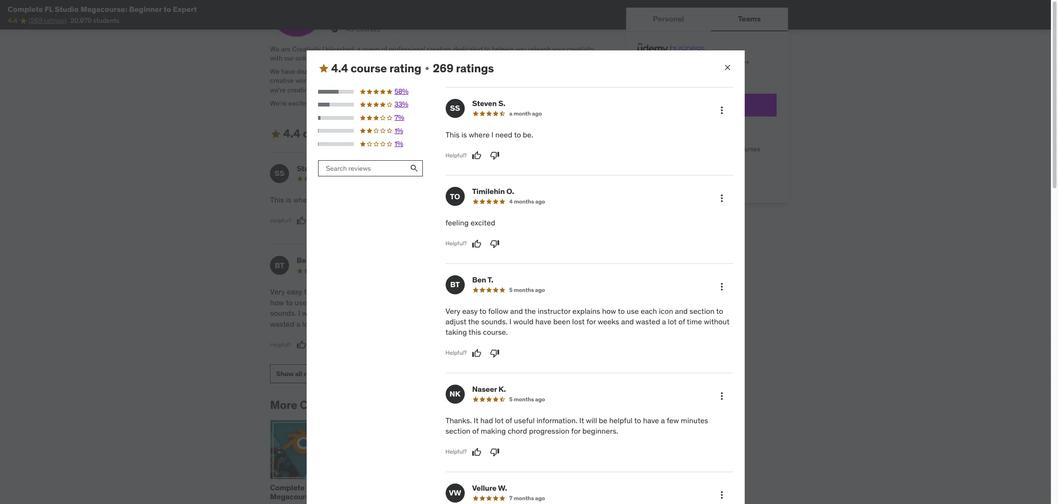 Task type: vqa. For each thing, say whether or not it's contained in the screenshot.
the Mark review by Jairo Wilmer Garcia M. as unhelpful 'image'
no



Task type: describe. For each thing, give the bounding box(es) containing it.
try
[[672, 100, 682, 110]]

games
[[409, 492, 433, 502]]

show
[[276, 370, 294, 378]]

creators
[[427, 45, 451, 53]]

we're
[[270, 86, 286, 94]]

by
[[346, 398, 359, 413]]

creating.
[[287, 86, 313, 94]]

unreal engine 5 megacourse: create games in ue5 & blender
[[384, 483, 486, 505]]

Search reviews text field
[[318, 160, 406, 177]]

our
[[284, 54, 294, 62]]

4.4 course rating for 4 months ago
[[283, 126, 374, 141]]

this!
[[566, 99, 579, 107]]

a inside we are creativity unleashed, a group of professional creators dedicated to helping you unleash your creativity with our online courses. we have dozens of years of experience in design, illustration, filmmaking, video editing and other areas of creative work. we believe that education needs to be fun and engaging and that's exactly the kind of courses we're creating. we're excited to have you here with us and we can't wait to help you unleash your creativity. let's do this!
[[357, 45, 361, 53]]

creativity inside we are creativity unleashed, a group of professional creators dedicated to helping you unleash your creativity with our online courses. we have dozens of years of experience in design, illustration, filmmaking, video editing and other areas of creative work. we believe that education needs to be fun and engaging and that's exactly the kind of courses we're creating. we're excited to have you here with us and we can't wait to help you unleash your creativity. let's do this!
[[292, 45, 321, 53]]

0 horizontal spatial very easy to follow and the instructor explains how to use each icon and section to adjust the sounds. i would have been lost for weeks and wasted a lot of time without taking this course.
[[270, 287, 428, 329]]

0 horizontal spatial icon
[[327, 298, 341, 307]]

1 vertical spatial creativity
[[361, 398, 413, 413]]

58% button
[[318, 87, 423, 96]]

k. for naseer k. nk
[[497, 256, 505, 265]]

work.
[[295, 76, 311, 85]]

to inside the subscribe to this course and 25,000+ top‑rated udemy courses for your organization.
[[669, 58, 675, 67]]

we're
[[270, 99, 287, 107]]

ben t. inside dialog
[[472, 275, 493, 285]]

excited for mark review by timilehin o. as helpful icon related to mark review by timilehin o. as unhelpful image corresponding to the bottommost "mark review by naseer k. as helpful" icon
[[471, 218, 495, 228]]

additional actions for review by timilehin o. image
[[716, 193, 727, 204]]

1 horizontal spatial beginners.
[[582, 427, 618, 436]]

course. for the bottommost "mark review by naseer k. as helpful" icon
[[483, 328, 508, 337]]

fl
[[45, 4, 53, 14]]

how for mark review by timilehin o. as helpful icon related to mark review by timilehin o. as unhelpful image corresponding to the bottommost "mark review by naseer k. as helpful" icon
[[602, 306, 616, 316]]

useful for the bottommost "mark review by naseer k. as helpful" icon
[[514, 416, 535, 426]]

unreal engine 5 megacourse: create games in ue5 & blender link
[[384, 483, 486, 505]]

megacourse: inside complete blender megacourse: beginner to expert
[[270, 492, 316, 502]]

dialog containing 4.4 course rating
[[306, 50, 745, 505]]

s. for top "mark review by naseer k. as helpful" icon mark review by timilehin o. as unhelpful image mark review by timilehin o. as helpful icon
[[323, 164, 330, 173]]

33% button
[[318, 100, 423, 110]]

0 horizontal spatial you
[[335, 99, 345, 107]]

1 vertical spatial with
[[362, 99, 375, 107]]

try udemy business link
[[638, 94, 777, 117]]

vellure w.
[[472, 484, 507, 493]]

personal
[[653, 14, 684, 24]]

269 for 4 months ago
[[385, 126, 406, 141]]

years
[[327, 67, 343, 76]]

complete fl studio megacourse: beginner to expert
[[8, 4, 197, 14]]

be for top "mark review by naseer k. as helpful" icon mark review by timilehin o. as unhelpful image mark review by timilehin o. as helpful icon
[[444, 298, 453, 307]]

teams
[[738, 14, 761, 24]]

reviews
[[304, 370, 327, 378]]

each for mark review by timilehin o. as helpful icon related to mark review by timilehin o. as unhelpful image corresponding to the bottommost "mark review by naseer k. as helpful" icon
[[641, 306, 657, 316]]

o.
[[506, 187, 514, 196]]

do
[[557, 99, 565, 107]]

0 vertical spatial this
[[445, 130, 460, 139]]

1 vertical spatial unleash
[[472, 99, 495, 107]]

education
[[360, 76, 390, 85]]

0 horizontal spatial 25,000+
[[653, 145, 679, 154]]

0 vertical spatial we
[[270, 45, 280, 53]]

information. for "mark review by naseer k. as unhelpful" icon within dialog
[[537, 416, 577, 426]]

and inside the subscribe to this course and 25,000+ top‑rated udemy courses for your organization.
[[711, 58, 722, 67]]

teams button
[[711, 8, 788, 30]]

7 months ago
[[509, 495, 545, 502]]

minutes for top "mark review by naseer k. as helpful" icon's "mark review by naseer k. as unhelpful" icon
[[526, 298, 554, 307]]

organization.
[[638, 77, 676, 85]]

0 horizontal spatial ben t.
[[297, 256, 318, 265]]

a month ago for mark review by timilehin o. as unhelpful image corresponding to the bottommost "mark review by naseer k. as helpful" icon
[[509, 110, 542, 117]]

create
[[384, 492, 407, 502]]

(269
[[29, 16, 42, 25]]

1 1% button from the top
[[318, 126, 423, 136]]

complete for complete figma megacourse: ui/ux design beginner to expert
[[497, 483, 532, 493]]

33%
[[395, 100, 408, 109]]

lost for top "mark review by naseer k. as helpful" icon mark review by timilehin o. as unhelpful image
[[361, 309, 374, 318]]

editing
[[505, 67, 526, 76]]

0 horizontal spatial bt
[[275, 261, 284, 270]]

45
[[346, 25, 354, 34]]

where for top "mark review by naseer k. as helpful" icon mark review by timilehin o. as unhelpful image mark review by timilehin o. as helpful icon
[[293, 195, 314, 205]]

1 vertical spatial we
[[270, 67, 280, 76]]

sounds. for the bottommost "mark review by naseer k. as helpful" icon
[[481, 317, 508, 327]]

ago for additional actions for review by ben t. icon
[[535, 286, 545, 294]]

believe
[[324, 76, 345, 85]]

complete for complete blender megacourse: beginner to expert
[[270, 483, 305, 493]]

1 horizontal spatial you
[[460, 99, 470, 107]]

helping
[[492, 45, 514, 53]]

courses for 45
[[356, 25, 380, 34]]

each for top "mark review by naseer k. as helpful" icon mark review by timilehin o. as unhelpful image mark review by timilehin o. as helpful icon
[[309, 298, 325, 307]]

ratings for 4 months ago
[[408, 126, 446, 141]]

will for "mark review by naseer k. as unhelpful" icon within dialog
[[586, 416, 597, 426]]

1 horizontal spatial icon
[[659, 306, 673, 316]]

0 horizontal spatial few
[[512, 298, 524, 307]]

fresh
[[681, 145, 696, 154]]

naseer k. nk
[[448, 256, 505, 270]]

here
[[347, 99, 360, 107]]

1 vertical spatial t.
[[487, 275, 493, 285]]

ago for the additional actions for review by steven s. image
[[532, 110, 542, 117]]

2 1% button from the top
[[318, 140, 423, 149]]

20,979 students
[[70, 16, 119, 25]]

in inside the unreal engine 5 megacourse: create games in ue5 & blender
[[435, 492, 442, 502]]

1 horizontal spatial mark review by ben t. as helpful image
[[472, 349, 481, 358]]

1% for first the 1% button from the top of the page
[[395, 126, 403, 135]]

1 vertical spatial ss
[[275, 169, 285, 178]]

1 horizontal spatial be.
[[523, 130, 533, 139]]

to for the bottommost "mark review by naseer k. as helpful" icon
[[450, 192, 460, 201]]

creativity
[[567, 45, 594, 53]]

been for top "mark review by naseer k. as helpful" icon mark review by timilehin o. as unhelpful image mark review by timilehin o. as helpful icon
[[342, 309, 359, 318]]

need for top "mark review by naseer k. as helpful" icon mark review by timilehin o. as unhelpful image mark review by timilehin o. as helpful icon
[[320, 195, 337, 205]]

nk inside dialog
[[450, 390, 460, 399]]

0 vertical spatial feeling excited
[[444, 195, 494, 205]]

subscribe to this course and 25,000+ top‑rated udemy courses for your organization.
[[638, 58, 750, 85]]

complete blender megacourse: beginner to expert
[[270, 483, 359, 505]]

weeks for mark review by timilehin o. as unhelpful image corresponding to the bottommost "mark review by naseer k. as helpful" icon
[[598, 317, 619, 327]]

naseer k.
[[472, 385, 506, 394]]

subscribe
[[638, 58, 668, 67]]

58%
[[395, 87, 408, 96]]

vw
[[449, 489, 461, 498]]

additional actions for review by ben t. image
[[716, 281, 727, 293]]

2 horizontal spatial you
[[516, 45, 526, 53]]

kind
[[546, 76, 559, 85]]

would for top "mark review by naseer k. as helpful" icon
[[302, 309, 322, 318]]

25,000+ inside the subscribe to this course and 25,000+ top‑rated udemy courses for your organization.
[[724, 58, 750, 67]]

creativity.
[[511, 99, 540, 107]]

udemy business image
[[638, 43, 705, 54]]

s. for mark review by timilehin o. as helpful icon related to mark review by timilehin o. as unhelpful image corresponding to the bottommost "mark review by naseer k. as helpful" icon
[[498, 98, 505, 108]]

to for top "mark review by naseer k. as helpful" icon
[[449, 169, 459, 178]]

0 horizontal spatial 4.4
[[8, 16, 17, 25]]

ago for additional actions for review by naseer k. image
[[535, 396, 545, 403]]

1 vertical spatial be.
[[347, 195, 358, 205]]

0 vertical spatial &
[[697, 145, 702, 154]]

additional actions for review by vellure w. image
[[716, 490, 727, 501]]

1 vertical spatial mark review by naseer k. as helpful image
[[472, 448, 481, 457]]

engaging
[[452, 76, 480, 85]]

weeks for top "mark review by naseer k. as helpful" icon mark review by timilehin o. as unhelpful image
[[387, 309, 408, 318]]

engine
[[408, 483, 433, 493]]

more
[[270, 398, 297, 413]]

0 horizontal spatial ben
[[297, 256, 311, 265]]

helpful for top "mark review by naseer k. as helpful" icon
[[455, 298, 478, 307]]

complete for complete fl studio megacourse: beginner to expert
[[8, 4, 43, 14]]

minutes for "mark review by naseer k. as unhelpful" icon within dialog
[[681, 416, 708, 426]]

1 horizontal spatial your
[[553, 45, 565, 53]]

0 vertical spatial t.
[[312, 256, 318, 265]]

unreal
[[384, 483, 407, 493]]

0 horizontal spatial expert
[[173, 4, 197, 14]]

0 vertical spatial month
[[514, 110, 531, 117]]

adjust for top "mark review by naseer k. as helpful" icon mark review by timilehin o. as unhelpful image
[[393, 298, 414, 307]]

to inside complete blender megacourse: beginner to expert
[[351, 492, 359, 502]]

design,
[[393, 67, 415, 76]]

5 for ben t.
[[509, 286, 513, 294]]

will for top "mark review by naseer k. as helpful" icon's "mark review by naseer k. as unhelpful" icon
[[585, 287, 596, 297]]

can't
[[408, 99, 422, 107]]

4.4 for ss
[[331, 61, 348, 76]]

top‑rated
[[638, 67, 666, 76]]

video
[[487, 67, 503, 76]]

ratings)
[[44, 16, 66, 25]]

steven s. for mark review by timilehin o. as unhelpful image corresponding to the bottommost "mark review by naseer k. as helpful" icon
[[472, 98, 505, 108]]

follow for top "mark review by naseer k. as helpful" icon mark review by timilehin o. as unhelpful image
[[313, 287, 333, 297]]

beginner inside complete figma megacourse: ui/ux design beginner to expert
[[548, 492, 580, 502]]

personal button
[[626, 8, 711, 30]]

0 horizontal spatial beginner
[[129, 4, 162, 14]]

0 horizontal spatial time
[[321, 319, 336, 329]]

1 horizontal spatial without
[[704, 317, 730, 327]]

ratings for ss
[[456, 61, 494, 76]]

course inside the subscribe to this course and 25,000+ top‑rated udemy courses for your organization.
[[689, 58, 709, 67]]

sounds. for top "mark review by naseer k. as helpful" icon
[[270, 309, 296, 318]]

megacourse: inside complete figma megacourse: ui/ux design beginner to expert
[[557, 483, 603, 493]]

unleashed,
[[322, 45, 356, 53]]

wasted for mark review by timilehin o. as helpful icon related to mark review by timilehin o. as unhelpful image corresponding to the bottommost "mark review by naseer k. as helpful" icon
[[636, 317, 660, 327]]

design
[[521, 492, 546, 502]]

0 horizontal spatial without
[[338, 319, 364, 329]]

1 horizontal spatial few
[[667, 416, 679, 426]]

other
[[540, 67, 556, 76]]

a month ago for top "mark review by naseer k. as helpful" icon mark review by timilehin o. as unhelpful image
[[334, 175, 366, 182]]

that's
[[494, 76, 511, 85]]

lost for mark review by timilehin o. as unhelpful image corresponding to the bottommost "mark review by naseer k. as helpful" icon
[[572, 317, 585, 327]]

additional actions for review by naseer k. image
[[716, 391, 727, 402]]

illustration,
[[417, 67, 449, 76]]

0 vertical spatial mark review by naseer k. as helpful image
[[471, 330, 480, 339]]

studio
[[55, 4, 79, 14]]

in inside we are creativity unleashed, a group of professional creators dedicated to helping you unleash your creativity with our online courses. we have dozens of years of experience in design, illustration, filmmaking, video editing and other areas of creative work. we believe that education needs to be fun and engaging and that's exactly the kind of courses we're creating. we're excited to have you here with us and we can't wait to help you unleash your creativity. let's do this!
[[386, 67, 392, 76]]

1 vertical spatial xsmall image
[[423, 65, 431, 73]]

complete figma megacourse: ui/ux design beginner to expert
[[497, 483, 603, 505]]

20,979
[[70, 16, 92, 25]]

k. for naseer k.
[[499, 385, 506, 394]]

1 horizontal spatial very easy to follow and the instructor explains how to use each icon and section to adjust the sounds. i would have been lost for weeks and wasted a lot of time without taking this course.
[[445, 306, 730, 337]]

fun
[[428, 76, 438, 85]]

students
[[93, 16, 119, 25]]

1% for first the 1% button from the bottom of the page
[[395, 140, 403, 148]]

2 vertical spatial courses
[[737, 145, 761, 154]]

experience
[[352, 67, 385, 76]]

0 horizontal spatial xsmall image
[[331, 25, 339, 34]]

25,000+ fresh & in-demand courses
[[653, 145, 761, 154]]

excited for top "mark review by naseer k. as helpful" icon mark review by timilehin o. as unhelpful image mark review by timilehin o. as helpful icon
[[469, 195, 494, 205]]

be inside we are creativity unleashed, a group of professional creators dedicated to helping you unleash your creativity with our online courses. we have dozens of years of experience in design, illustration, filmmaking, video editing and other areas of creative work. we believe that education needs to be fun and engaging and that's exactly the kind of courses we're creating. we're excited to have you here with us and we can't wait to help you unleash your creativity. let's do this!
[[419, 76, 426, 85]]

timilehin o.
[[472, 187, 514, 196]]

0 horizontal spatial beginners.
[[546, 309, 582, 318]]

try udemy business
[[672, 100, 743, 110]]

dozens
[[297, 67, 318, 76]]

exactly
[[512, 76, 533, 85]]

close modal image
[[723, 63, 732, 72]]

course for ss
[[351, 61, 387, 76]]

creativity unleashed link
[[361, 398, 472, 413]]

easy for top "mark review by naseer k. as helpful" icon mark review by timilehin o. as unhelpful image mark review by timilehin o. as helpful icon
[[287, 287, 302, 297]]

ue5
[[443, 492, 458, 502]]

online
[[295, 54, 314, 62]]

creativity unleashed image
[[270, 0, 323, 37]]

dedicated
[[453, 45, 483, 53]]

mark review by steven s. as unhelpful image
[[490, 151, 500, 161]]

0 vertical spatial ss
[[450, 103, 460, 113]]

medium image for ss
[[318, 63, 329, 74]]

more courses by creativity unleashed
[[270, 398, 472, 413]]

courses for more
[[300, 398, 344, 413]]

0 horizontal spatial with
[[270, 54, 283, 62]]

areas
[[557, 67, 574, 76]]

ben inside dialog
[[472, 275, 486, 285]]

0 horizontal spatial month
[[338, 175, 355, 182]]

0 horizontal spatial mark review by ben t. as helpful image
[[296, 340, 306, 350]]

1 vertical spatial feeling excited
[[445, 218, 495, 228]]



Task type: locate. For each thing, give the bounding box(es) containing it.
2 vertical spatial excited
[[471, 218, 495, 228]]

1 vertical spatial month
[[338, 175, 355, 182]]

we up creative
[[270, 67, 280, 76]]

courses inside the subscribe to this course and 25,000+ top‑rated udemy courses for your organization.
[[690, 67, 714, 76]]

how
[[270, 298, 284, 307], [602, 306, 616, 316]]

had for "mark review by naseer k. as unhelpful" icon within dialog
[[480, 416, 493, 426]]

let's
[[541, 99, 555, 107]]

where up mark review by steven s. as helpful icon
[[293, 195, 314, 205]]

courses right 45
[[356, 25, 380, 34]]

helpful?
[[445, 152, 467, 159], [270, 217, 291, 224], [444, 217, 466, 224], [445, 240, 467, 247], [444, 331, 466, 338], [270, 341, 291, 348], [445, 350, 467, 357], [445, 449, 467, 456]]

mark review by timilehin o. as helpful image for top "mark review by naseer k. as helpful" icon mark review by timilehin o. as unhelpful image
[[471, 216, 480, 226]]

4 inside dialog
[[509, 198, 513, 205]]

months for ben t.
[[514, 286, 534, 294]]

7%
[[395, 113, 404, 122]]

medium image down we're
[[270, 128, 281, 140]]

use for mark review by timilehin o. as helpful icon related to mark review by timilehin o. as unhelpful image corresponding to the bottommost "mark review by naseer k. as helpful" icon
[[627, 306, 639, 316]]

use inside dialog
[[627, 306, 639, 316]]

1 horizontal spatial need
[[495, 130, 512, 139]]

269 ratings down 7% at the left of the page
[[385, 126, 446, 141]]

beginner
[[129, 4, 162, 14], [317, 492, 350, 502], [548, 492, 580, 502]]

will inside dialog
[[586, 416, 597, 426]]

additional actions for review by steven s. image
[[716, 105, 727, 116]]

explains
[[397, 287, 425, 297], [572, 306, 600, 316]]

1 horizontal spatial weeks
[[598, 317, 619, 327]]

wasted
[[636, 317, 660, 327], [270, 319, 294, 329]]

4 months ago up o.
[[508, 175, 544, 182]]

how inside dialog
[[602, 306, 616, 316]]

1 horizontal spatial in
[[435, 492, 442, 502]]

4 months ago down o.
[[509, 198, 545, 205]]

feeling for top "mark review by naseer k. as helpful" icon mark review by timilehin o. as unhelpful image
[[444, 195, 468, 205]]

minutes inside dialog
[[681, 416, 708, 426]]

mark review by timilehin o. as unhelpful image for the bottommost "mark review by naseer k. as helpful" icon
[[490, 239, 500, 249]]

5 months ago for useful
[[509, 396, 545, 403]]

is for top "mark review by naseer k. as helpful" icon mark review by timilehin o. as unhelpful image
[[286, 195, 291, 205]]

1 vertical spatial had
[[480, 416, 493, 426]]

this for top "mark review by naseer k. as helpful" icon
[[389, 319, 401, 329]]

mark review by steven s. as helpful image
[[472, 151, 481, 161]]

steven for mark review by timilehin o. as helpful icon related to mark review by timilehin o. as unhelpful image corresponding to the bottommost "mark review by naseer k. as helpful" icon
[[472, 98, 497, 108]]

4.4 course rating down here
[[283, 126, 374, 141]]

your left creativity
[[553, 45, 565, 53]]

0 vertical spatial mark review by naseer k. as unhelpful image
[[489, 330, 498, 339]]

mark review by ben t. as helpful image up show all reviews
[[296, 340, 306, 350]]

your inside the subscribe to this course and 25,000+ top‑rated udemy courses for your organization.
[[725, 67, 738, 76]]

this
[[677, 58, 688, 67], [389, 319, 401, 329], [469, 328, 481, 337]]

s.
[[498, 98, 505, 108], [323, 164, 330, 173]]

this is where i need to be. inside dialog
[[445, 130, 533, 139]]

2 1% from the top
[[395, 140, 403, 148]]

s. inside dialog
[[498, 98, 505, 108]]

months for vellure w.
[[514, 495, 534, 502]]

rating up the needs
[[389, 61, 421, 76]]

we down dozens
[[313, 76, 322, 85]]

course for 4 months ago
[[303, 126, 339, 141]]

that
[[347, 76, 359, 85]]

need for mark review by timilehin o. as helpful icon related to mark review by timilehin o. as unhelpful image corresponding to the bottommost "mark review by naseer k. as helpful" icon
[[495, 130, 512, 139]]

you right help
[[460, 99, 470, 107]]

lost
[[361, 309, 374, 318], [572, 317, 585, 327]]

0 vertical spatial follow
[[313, 287, 333, 297]]

1 vertical spatial bt
[[450, 280, 460, 290]]

1 vertical spatial 25,000+
[[653, 145, 679, 154]]

making
[[444, 309, 469, 318], [481, 427, 506, 436]]

1 vertical spatial 4
[[509, 198, 513, 205]]

unleash down engaging
[[472, 99, 495, 107]]

mark review by naseer k. as unhelpful image inside dialog
[[490, 448, 500, 457]]

ben t.
[[297, 256, 318, 265], [472, 275, 493, 285]]

very for mark review by timilehin o. as helpful icon related to mark review by timilehin o. as unhelpful image corresponding to the bottommost "mark review by naseer k. as helpful" icon
[[445, 306, 460, 316]]

w.
[[498, 484, 507, 493]]

rating for 4 months ago
[[342, 126, 374, 141]]

1 vertical spatial chord
[[508, 427, 527, 436]]

timilehin
[[472, 187, 505, 196]]

medium image
[[318, 63, 329, 74], [270, 128, 281, 140]]

0 vertical spatial thanks. it had lot of useful information. it will be helpful to have a few minutes section of making chord progression for beginners.
[[444, 287, 596, 318]]

be for mark review by timilehin o. as helpful icon related to mark review by timilehin o. as unhelpful image corresponding to the bottommost "mark review by naseer k. as helpful" icon
[[599, 416, 607, 426]]

excited down timilehin
[[471, 218, 495, 228]]

information. inside dialog
[[537, 416, 577, 426]]

needs
[[392, 76, 410, 85]]

instructor for mark review by timilehin o. as unhelpful image corresponding to the bottommost "mark review by naseer k. as helpful" icon
[[538, 306, 571, 316]]

be. down creativity.
[[523, 130, 533, 139]]

mark review by timilehin o. as helpful image up naseer k. nk
[[472, 239, 481, 249]]

1 vertical spatial information.
[[537, 416, 577, 426]]

1 vertical spatial naseer
[[472, 385, 497, 394]]

you
[[516, 45, 526, 53], [335, 99, 345, 107], [460, 99, 470, 107]]

professional
[[389, 45, 425, 53]]

blender inside the unreal engine 5 megacourse: create games in ue5 & blender
[[384, 502, 412, 505]]

this is where i need to be. up mark review by steven s. as helpful icon
[[270, 195, 358, 205]]

had inside dialog
[[480, 416, 493, 426]]

0 vertical spatial 4.4 course rating
[[331, 61, 421, 76]]

making for top "mark review by naseer k. as helpful" icon
[[444, 309, 469, 318]]

ui/ux
[[497, 492, 520, 502]]

very
[[270, 287, 285, 297], [445, 306, 460, 316]]

the inside we are creativity unleashed, a group of professional creators dedicated to helping you unleash your creativity with our online courses. we have dozens of years of experience in design, illustration, filmmaking, video editing and other areas of creative work. we believe that education needs to be fun and engaging and that's exactly the kind of courses we're creating. we're excited to have you here with us and we can't wait to help you unleash your creativity. let's do this!
[[535, 76, 545, 85]]

1 vertical spatial ratings
[[408, 126, 446, 141]]

2 vertical spatial we
[[313, 76, 322, 85]]

mark review by naseer k. as unhelpful image for top "mark review by naseer k. as helpful" icon
[[489, 330, 498, 339]]

rating
[[389, 61, 421, 76], [342, 126, 374, 141]]

you right the "helping" at the top
[[516, 45, 526, 53]]

steven for top "mark review by naseer k. as helpful" icon mark review by timilehin o. as unhelpful image mark review by timilehin o. as helpful icon
[[297, 164, 321, 173]]

courses
[[690, 67, 714, 76], [568, 76, 591, 85], [737, 145, 761, 154]]

wasted for top "mark review by naseer k. as helpful" icon mark review by timilehin o. as unhelpful image mark review by timilehin o. as helpful icon
[[270, 319, 294, 329]]

months for timilehin o.
[[514, 198, 534, 205]]

help
[[445, 99, 458, 107]]

for inside the subscribe to this course and 25,000+ top‑rated udemy courses for your organization.
[[715, 67, 723, 76]]

where up mark review by steven s. as helpful image on the left of page
[[469, 130, 490, 139]]

0 vertical spatial steven
[[472, 98, 497, 108]]

thanks.
[[444, 287, 471, 297], [445, 416, 472, 426]]

progression
[[493, 309, 533, 318], [529, 427, 569, 436]]

to
[[449, 169, 459, 178], [450, 192, 460, 201]]

thanks. it had lot of useful information. it will be helpful to have a few minutes section of making chord progression for beginners. for top "mark review by naseer k. as helpful" icon
[[444, 287, 596, 318]]

you left here
[[335, 99, 345, 107]]

25,000+
[[724, 58, 750, 67], [653, 145, 679, 154]]

1 horizontal spatial ss
[[450, 103, 460, 113]]

how for top "mark review by naseer k. as helpful" icon mark review by timilehin o. as unhelpful image mark review by timilehin o. as helpful icon
[[270, 298, 284, 307]]

269 ratings for 4 months ago
[[385, 126, 446, 141]]

0 vertical spatial 4 months ago
[[508, 175, 544, 182]]

excited inside we are creativity unleashed, a group of professional creators dedicated to helping you unleash your creativity with our online courses. we have dozens of years of experience in design, illustration, filmmaking, video editing and other areas of creative work. we believe that education needs to be fun and engaging and that's exactly the kind of courses we're creating. we're excited to have you here with us and we can't wait to help you unleash your creativity. let's do this!
[[288, 99, 310, 107]]

0 vertical spatial k.
[[497, 256, 505, 265]]

month
[[514, 110, 531, 117], [338, 175, 355, 182]]

1 1% from the top
[[395, 126, 403, 135]]

5 for naseer k.
[[509, 396, 513, 403]]

feeling left timilehin
[[444, 195, 468, 205]]

4.4 up believe
[[331, 61, 348, 76]]

been for mark review by timilehin o. as helpful icon related to mark review by timilehin o. as unhelpful image corresponding to the bottommost "mark review by naseer k. as helpful" icon
[[553, 317, 570, 327]]

4.4 down we're
[[283, 126, 300, 141]]

wasted inside dialog
[[636, 317, 660, 327]]

ratings down wait
[[408, 126, 446, 141]]

udemy up the organization.
[[668, 67, 689, 76]]

1 horizontal spatial lost
[[572, 317, 585, 327]]

thanks. down unleashed at bottom
[[445, 416, 472, 426]]

with left us
[[362, 99, 375, 107]]

0 vertical spatial 269 ratings
[[433, 61, 494, 76]]

4.4 course rating up the education at the left top of the page
[[331, 61, 421, 76]]

had for top "mark review by naseer k. as helpful" icon's "mark review by naseer k. as unhelpful" icon
[[479, 287, 492, 297]]

mark review by naseer k. as unhelpful image for the bottommost "mark review by naseer k. as helpful" icon
[[490, 448, 500, 457]]

information. for top "mark review by naseer k. as helpful" icon's "mark review by naseer k. as unhelpful" icon
[[535, 287, 576, 297]]

1 horizontal spatial chord
[[508, 427, 527, 436]]

25,000+ left fresh
[[653, 145, 679, 154]]

45 courses
[[346, 25, 380, 34]]

7% button
[[318, 113, 423, 123]]

complete figma megacourse: ui/ux design beginner to expert link
[[497, 483, 603, 505]]

269 for ss
[[433, 61, 454, 76]]

0 horizontal spatial this
[[270, 195, 284, 205]]

0 horizontal spatial course
[[303, 126, 339, 141]]

courses left close modal "image"
[[690, 67, 714, 76]]

filmmaking,
[[451, 67, 486, 76]]

unleash up other on the right top of page
[[528, 45, 551, 53]]

excited
[[288, 99, 310, 107], [469, 195, 494, 205], [471, 218, 495, 228]]

0 vertical spatial making
[[444, 309, 469, 318]]

ratings inside dialog
[[456, 61, 494, 76]]

udemy right try
[[684, 100, 709, 110]]

we are creativity unleashed, a group of professional creators dedicated to helping you unleash your creativity with our online courses. we have dozens of years of experience in design, illustration, filmmaking, video editing and other areas of creative work. we believe that education needs to be fun and engaging and that's exactly the kind of courses we're creating. we're excited to have you here with us and we can't wait to help you unleash your creativity. let's do this!
[[270, 45, 594, 107]]

1 vertical spatial mark review by naseer k. as unhelpful image
[[490, 448, 500, 457]]

ben down naseer k. nk
[[472, 275, 486, 285]]

steven s.
[[472, 98, 505, 108], [297, 164, 330, 173]]

unleash
[[528, 45, 551, 53], [472, 99, 495, 107]]

mark review by timilehin o. as unhelpful image down the 'timilehin o.'
[[489, 216, 498, 226]]

k. inside naseer k. nk
[[497, 256, 505, 265]]

1 horizontal spatial rating
[[389, 61, 421, 76]]

steven s. for top "mark review by naseer k. as helpful" icon mark review by timilehin o. as unhelpful image
[[297, 164, 330, 173]]

easy inside dialog
[[462, 306, 478, 316]]

& right ue5
[[459, 492, 464, 502]]

nk inside naseer k. nk
[[448, 261, 459, 270]]

in-
[[703, 145, 711, 154]]

0 vertical spatial courses
[[356, 25, 380, 34]]

have
[[281, 67, 295, 76], [319, 99, 333, 107], [488, 298, 505, 307], [324, 309, 340, 318], [535, 317, 551, 327], [643, 416, 659, 426]]

courses inside we are creativity unleashed, a group of professional creators dedicated to helping you unleash your creativity with our online courses. we have dozens of years of experience in design, illustration, filmmaking, video editing and other areas of creative work. we believe that education needs to be fun and engaging and that's exactly the kind of courses we're creating. we're excited to have you here with us and we can't wait to help you unleash your creativity. let's do this!
[[568, 76, 591, 85]]

we left are
[[270, 45, 280, 53]]

to inside complete figma megacourse: ui/ux design beginner to expert
[[582, 492, 589, 502]]

steven inside dialog
[[472, 98, 497, 108]]

0 vertical spatial information.
[[535, 287, 576, 297]]

269 up fun
[[433, 61, 454, 76]]

in up the needs
[[386, 67, 392, 76]]

0 horizontal spatial sounds.
[[270, 309, 296, 318]]

0 horizontal spatial blender
[[306, 483, 334, 493]]

0 vertical spatial a month ago
[[509, 110, 542, 117]]

rating down 7% button
[[342, 126, 374, 141]]

mark review by timilehin o. as unhelpful image for top "mark review by naseer k. as helpful" icon
[[489, 216, 498, 226]]

0 vertical spatial unleash
[[528, 45, 551, 53]]

easy for mark review by timilehin o. as helpful icon related to mark review by timilehin o. as unhelpful image corresponding to the bottommost "mark review by naseer k. as helpful" icon
[[462, 306, 478, 316]]

1 vertical spatial minutes
[[681, 416, 708, 426]]

0 vertical spatial minutes
[[526, 298, 554, 307]]

where for mark review by timilehin o. as helpful icon related to mark review by timilehin o. as unhelpful image corresponding to the bottommost "mark review by naseer k. as helpful" icon
[[469, 130, 490, 139]]

0 horizontal spatial course.
[[403, 319, 428, 329]]

in left ue5
[[435, 492, 442, 502]]

each inside dialog
[[641, 306, 657, 316]]

a
[[357, 45, 361, 53], [509, 110, 512, 117], [334, 175, 337, 182], [506, 298, 510, 307], [662, 317, 666, 327], [296, 319, 300, 329], [661, 416, 665, 426]]

tab list containing personal
[[626, 8, 788, 31]]

7
[[509, 495, 513, 502]]

0 horizontal spatial complete
[[8, 4, 43, 14]]

ben t. down mark review by steven s. as helpful icon
[[297, 256, 318, 265]]

with left the our at the top left of the page
[[270, 54, 283, 62]]

1 vertical spatial 5 months ago
[[509, 396, 545, 403]]

4 down o.
[[509, 198, 513, 205]]

0 vertical spatial be.
[[523, 130, 533, 139]]

1 vertical spatial making
[[481, 427, 506, 436]]

feeling for mark review by timilehin o. as unhelpful image corresponding to the bottommost "mark review by naseer k. as helpful" icon
[[445, 218, 469, 228]]

courses.
[[315, 54, 340, 62]]

1 vertical spatial mark review by timilehin o. as helpful image
[[472, 239, 481, 249]]

dialog
[[306, 50, 745, 505]]

1 horizontal spatial steven s.
[[472, 98, 505, 108]]

icon
[[327, 298, 341, 307], [659, 306, 673, 316]]

submit search image
[[410, 164, 419, 173]]

feeling excited down timilehin
[[445, 218, 495, 228]]

naseer for naseer k.
[[472, 385, 497, 394]]

courses left by
[[300, 398, 344, 413]]

& left in-
[[697, 145, 702, 154]]

follow for mark review by timilehin o. as unhelpful image corresponding to the bottommost "mark review by naseer k. as helpful" icon
[[488, 306, 508, 316]]

2 vertical spatial your
[[497, 99, 509, 107]]

thanks. down naseer k. nk
[[444, 287, 471, 297]]

0 horizontal spatial taking
[[365, 319, 387, 329]]

expert inside complete figma megacourse: ui/ux design beginner to expert
[[497, 502, 521, 505]]

complete inside complete figma megacourse: ui/ux design beginner to expert
[[497, 483, 532, 493]]

1 vertical spatial courses
[[300, 398, 344, 413]]

been inside dialog
[[553, 317, 570, 327]]

2 5 months ago from the top
[[509, 396, 545, 403]]

t.
[[312, 256, 318, 265], [487, 275, 493, 285]]

4 up o.
[[508, 175, 512, 182]]

mark review by naseer k. as unhelpful image up vellure w.
[[490, 448, 500, 457]]

1 horizontal spatial s.
[[498, 98, 505, 108]]

to right submit search icon at the top
[[449, 169, 459, 178]]

1 vertical spatial this is where i need to be.
[[270, 195, 358, 205]]

4.4 for 4 months ago
[[283, 126, 300, 141]]

ben t. down naseer k. nk
[[472, 275, 493, 285]]

0 horizontal spatial chord
[[471, 309, 491, 318]]

269 ratings for ss
[[433, 61, 494, 76]]

all
[[295, 370, 302, 378]]

course. for top "mark review by naseer k. as helpful" icon
[[403, 319, 428, 329]]

1 horizontal spatial easy
[[462, 306, 478, 316]]

rating for ss
[[389, 61, 421, 76]]

mark review by naseer k. as helpful image
[[471, 330, 480, 339], [472, 448, 481, 457]]

5 inside the unreal engine 5 megacourse: create games in ue5 & blender
[[435, 483, 439, 493]]

0 horizontal spatial be
[[419, 76, 426, 85]]

vellure
[[472, 484, 496, 493]]

weeks inside dialog
[[598, 317, 619, 327]]

instructor
[[362, 287, 395, 297], [538, 306, 571, 316]]

megacourse: inside the unreal engine 5 megacourse: create games in ue5 & blender
[[441, 483, 486, 493]]

ratings up engaging
[[456, 61, 494, 76]]

be.
[[523, 130, 533, 139], [347, 195, 358, 205]]

excited inside dialog
[[471, 218, 495, 228]]

had down naseer k. nk
[[479, 287, 492, 297]]

for
[[715, 67, 723, 76], [375, 309, 385, 318], [535, 309, 544, 318], [587, 317, 596, 327], [571, 427, 581, 436]]

mark review by timilehin o. as unhelpful image up naseer k. nk
[[490, 239, 500, 249]]

1 vertical spatial be
[[444, 298, 453, 307]]

helpful
[[455, 298, 478, 307], [609, 416, 633, 426]]

1 vertical spatial s.
[[323, 164, 330, 173]]

25,000+ up business
[[724, 58, 750, 67]]

follow
[[313, 287, 333, 297], [488, 306, 508, 316]]

medium image down courses.
[[318, 63, 329, 74]]

0 vertical spatial medium image
[[318, 63, 329, 74]]

udemy inside the subscribe to this course and 25,000+ top‑rated udemy courses for your organization.
[[668, 67, 689, 76]]

0 vertical spatial xsmall image
[[331, 25, 339, 34]]

this is where i need to be. up mark review by steven s. as unhelpful image
[[445, 130, 533, 139]]

explains for mark review by timilehin o. as unhelpful image corresponding to the bottommost "mark review by naseer k. as helpful" icon
[[572, 306, 600, 316]]

mark review by timilehin o. as helpful image down timilehin
[[471, 216, 480, 226]]

naseer for naseer k. nk
[[471, 256, 496, 265]]

mark review by ben t. as helpful image left mark review by ben t. as unhelpful image on the left
[[472, 349, 481, 358]]

1 horizontal spatial each
[[641, 306, 657, 316]]

chord for top "mark review by naseer k. as helpful" icon's "mark review by naseer k. as unhelpful" icon
[[471, 309, 491, 318]]

5 months ago for the
[[509, 286, 545, 294]]

1 horizontal spatial how
[[602, 306, 616, 316]]

1 5 months ago from the top
[[509, 286, 545, 294]]

0 horizontal spatial lost
[[361, 309, 374, 318]]

medium image for 4 months ago
[[270, 128, 281, 140]]

0 vertical spatial blender
[[306, 483, 334, 493]]

0 vertical spatial progression
[[493, 309, 533, 318]]

need down search reviews text box
[[320, 195, 337, 205]]

1 vertical spatial this
[[270, 195, 284, 205]]

progression for the bottommost "mark review by naseer k. as helpful" icon
[[529, 427, 569, 436]]

instructor for top "mark review by naseer k. as helpful" icon mark review by timilehin o. as unhelpful image
[[362, 287, 395, 297]]

1 horizontal spatial time
[[687, 317, 702, 327]]

2 horizontal spatial your
[[725, 67, 738, 76]]

with
[[270, 54, 283, 62], [362, 99, 375, 107]]

0 horizontal spatial use
[[295, 298, 307, 307]]

demand
[[711, 145, 736, 154]]

ben down mark review by steven s. as helpful icon
[[297, 256, 311, 265]]

making for the bottommost "mark review by naseer k. as helpful" icon
[[481, 427, 506, 436]]

need up mark review by steven s. as unhelpful image
[[495, 130, 512, 139]]

mark review by ben t. as helpful image
[[296, 340, 306, 350], [472, 349, 481, 358]]

this is where i need to be. for mark review by timilehin o. as helpful icon related to mark review by timilehin o. as unhelpful image corresponding to the bottommost "mark review by naseer k. as helpful" icon
[[445, 130, 533, 139]]

1 horizontal spatial ben
[[472, 275, 486, 285]]

is for mark review by timilehin o. as unhelpful image corresponding to the bottommost "mark review by naseer k. as helpful" icon
[[461, 130, 467, 139]]

0 vertical spatial 5
[[509, 286, 513, 294]]

2 horizontal spatial beginner
[[548, 492, 580, 502]]

your up business
[[725, 67, 738, 76]]

1 vertical spatial 4 months ago
[[509, 198, 545, 205]]

would for the bottommost "mark review by naseer k. as helpful" icon
[[513, 317, 534, 327]]

mark review by timilehin o. as helpful image
[[471, 216, 480, 226], [472, 239, 481, 249]]

explains for top "mark review by naseer k. as helpful" icon mark review by timilehin o. as unhelpful image
[[397, 287, 425, 297]]

this is where i need to be. for top "mark review by naseer k. as helpful" icon mark review by timilehin o. as unhelpful image mark review by timilehin o. as helpful icon
[[270, 195, 358, 205]]

xsmall image left 45
[[331, 25, 339, 34]]

mark review by timilehin o. as unhelpful image
[[489, 216, 498, 226], [490, 239, 500, 249]]

beginner inside complete blender megacourse: beginner to expert
[[317, 492, 350, 502]]

269 right xsmall icon
[[385, 126, 406, 141]]

mark review by ben t. as unhelpful image
[[490, 349, 500, 358]]

4 months ago
[[508, 175, 544, 182], [509, 198, 545, 205]]

0 vertical spatial few
[[512, 298, 524, 307]]

be. down search reviews text box
[[347, 195, 358, 205]]

we
[[397, 99, 406, 107]]

expert
[[173, 4, 197, 14], [270, 502, 293, 505], [497, 502, 521, 505]]

269 ratings up engaging
[[433, 61, 494, 76]]

steven
[[472, 98, 497, 108], [297, 164, 321, 173]]

taking for the bottommost "mark review by naseer k. as helpful" icon
[[445, 328, 467, 337]]

feeling up naseer k. nk
[[445, 218, 469, 228]]

courses right the demand on the top right
[[737, 145, 761, 154]]

your left creativity.
[[497, 99, 509, 107]]

be inside dialog
[[599, 416, 607, 426]]

helpful for the bottommost "mark review by naseer k. as helpful" icon
[[609, 416, 633, 426]]

0 vertical spatial had
[[479, 287, 492, 297]]

expert inside complete blender megacourse: beginner to expert
[[270, 502, 293, 505]]

0 vertical spatial udemy
[[668, 67, 689, 76]]

your
[[553, 45, 565, 53], [725, 67, 738, 76], [497, 99, 509, 107]]

mark review by naseer k. as unhelpful image
[[489, 330, 498, 339], [490, 448, 500, 457]]

very for top "mark review by naseer k. as helpful" icon mark review by timilehin o. as unhelpful image mark review by timilehin o. as helpful icon
[[270, 287, 285, 297]]

chord for "mark review by naseer k. as unhelpful" icon within dialog
[[508, 427, 527, 436]]

feeling excited left o.
[[444, 195, 494, 205]]

xsmall image
[[331, 25, 339, 34], [423, 65, 431, 73]]

adjust for mark review by timilehin o. as unhelpful image corresponding to the bottommost "mark review by naseer k. as helpful" icon
[[445, 317, 466, 327]]

0 horizontal spatial unleash
[[472, 99, 495, 107]]

0 vertical spatial naseer
[[471, 256, 496, 265]]

creativity up the online
[[292, 45, 321, 53]]

of
[[381, 45, 387, 53], [320, 67, 325, 76], [345, 67, 350, 76], [575, 67, 581, 76], [561, 76, 566, 85], [504, 287, 511, 297], [582, 298, 589, 307], [679, 317, 685, 327], [313, 319, 319, 329], [505, 416, 512, 426], [472, 427, 479, 436]]

0 vertical spatial your
[[553, 45, 565, 53]]

excited left o.
[[469, 195, 494, 205]]

0 horizontal spatial s.
[[323, 164, 330, 173]]

4.4 left (269
[[8, 16, 17, 25]]

chord inside dialog
[[508, 427, 527, 436]]

naseer inside naseer k. nk
[[471, 256, 496, 265]]

useful for top "mark review by naseer k. as helpful" icon
[[513, 287, 533, 297]]

blender inside complete blender megacourse: beginner to expert
[[306, 483, 334, 493]]

4.4
[[8, 16, 17, 25], [331, 61, 348, 76], [283, 126, 300, 141]]

need
[[495, 130, 512, 139], [320, 195, 337, 205]]

courses down areas
[[568, 76, 591, 85]]

where
[[469, 130, 490, 139], [293, 195, 314, 205]]

had down naseer k.
[[480, 416, 493, 426]]

0 horizontal spatial follow
[[313, 287, 333, 297]]

4.4 course rating for ss
[[331, 61, 421, 76]]

complete inside complete blender megacourse: beginner to expert
[[270, 483, 305, 493]]

nk
[[448, 261, 459, 270], [450, 390, 460, 399]]

need inside dialog
[[495, 130, 512, 139]]

mark review by naseer k. as unhelpful image up mark review by ben t. as unhelpful image on the left
[[489, 330, 498, 339]]

thanks. it had lot of useful information. it will be helpful to have a few minutes section of making chord progression for beginners. for the bottommost "mark review by naseer k. as helpful" icon
[[445, 416, 708, 436]]

in
[[386, 67, 392, 76], [435, 492, 442, 502]]

thanks. for the bottommost "mark review by naseer k. as helpful" icon
[[445, 416, 472, 426]]

months for naseer k.
[[514, 396, 534, 403]]

course
[[689, 58, 709, 67], [351, 61, 387, 76], [303, 126, 339, 141]]

figma
[[533, 483, 556, 493]]

1 vertical spatial 269 ratings
[[385, 126, 446, 141]]

& inside the unreal engine 5 megacourse: create games in ue5 & blender
[[459, 492, 464, 502]]

mark review by steven s. as helpful image
[[296, 216, 306, 226]]

creativity right by
[[361, 398, 413, 413]]

2 horizontal spatial courses
[[737, 145, 761, 154]]

group
[[362, 45, 380, 53]]

excited down the creating.
[[288, 99, 310, 107]]

1 vertical spatial easy
[[462, 306, 478, 316]]

0 vertical spatial creativity
[[292, 45, 321, 53]]

this inside the subscribe to this course and 25,000+ top‑rated udemy courses for your organization.
[[677, 58, 688, 67]]

very inside dialog
[[445, 306, 460, 316]]

where inside dialog
[[469, 130, 490, 139]]

0 vertical spatial 4
[[508, 175, 512, 182]]

1 vertical spatial beginners.
[[582, 427, 618, 436]]

xsmall image
[[375, 130, 383, 138]]

1% button down 7% button
[[318, 126, 423, 136]]

0 vertical spatial 269
[[433, 61, 454, 76]]

0 vertical spatial where
[[469, 130, 490, 139]]

1% button
[[318, 126, 423, 136], [318, 140, 423, 149]]

this for the bottommost "mark review by naseer k. as helpful" icon
[[469, 328, 481, 337]]

1% button down xsmall icon
[[318, 140, 423, 149]]

mark review by timilehin o. as helpful image for mark review by timilehin o. as unhelpful image corresponding to the bottommost "mark review by naseer k. as helpful" icon
[[472, 239, 481, 249]]

xsmall image up fun
[[423, 65, 431, 73]]

0 horizontal spatial adjust
[[393, 298, 414, 307]]

tab list
[[626, 8, 788, 31]]

1 vertical spatial udemy
[[684, 100, 709, 110]]

us
[[376, 99, 383, 107]]

(269 ratings)
[[29, 16, 66, 25]]

to left timilehin
[[450, 192, 460, 201]]

months
[[513, 175, 533, 182], [514, 198, 534, 205], [514, 286, 534, 294], [514, 396, 534, 403], [514, 495, 534, 502]]



